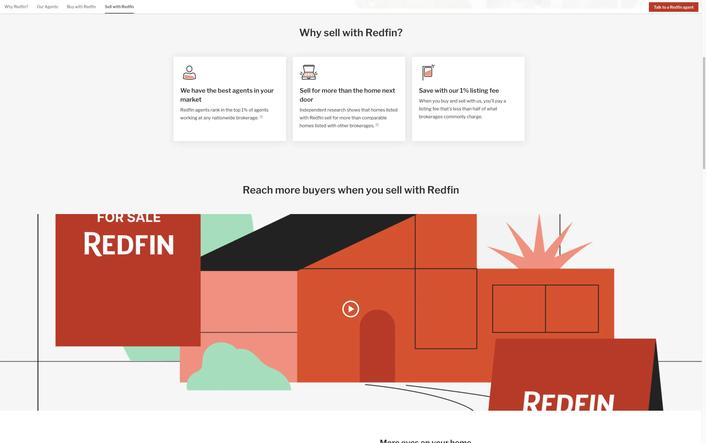 Task type: locate. For each thing, give the bounding box(es) containing it.
2 horizontal spatial agents
[[254, 108, 269, 113]]

sell right buy with redfin
[[105, 4, 112, 9]]

1%
[[460, 87, 469, 94], [242, 108, 248, 113]]

listing up us,
[[470, 87, 489, 94]]

why for why sell with redfin?
[[299, 26, 322, 39]]

save with our 1% listing fee link
[[419, 86, 518, 95]]

0 horizontal spatial you
[[366, 184, 384, 196]]

less
[[453, 106, 462, 112]]

agents inside we have the best agents in your market
[[233, 87, 253, 94]]

in inside redfin agents rank in the top 1% of agents working at any nationwide brokerage.
[[221, 108, 225, 113]]

0 vertical spatial sell
[[105, 4, 112, 9]]

1 vertical spatial a
[[504, 99, 507, 104]]

fee
[[490, 87, 499, 94], [433, 106, 440, 112]]

1 horizontal spatial agents
[[233, 87, 253, 94]]

0 horizontal spatial the
[[207, 87, 217, 94]]

0 vertical spatial fee
[[490, 87, 499, 94]]

with
[[75, 4, 83, 9], [113, 4, 121, 9], [343, 26, 364, 39], [435, 87, 448, 94], [467, 99, 476, 104], [300, 115, 309, 121], [328, 123, 337, 129], [404, 184, 426, 196]]

top
[[234, 108, 241, 113]]

redfin?
[[14, 4, 28, 9], [366, 26, 403, 39]]

1 vertical spatial sell
[[300, 87, 311, 94]]

you
[[433, 99, 440, 104], [366, 184, 384, 196]]

agents
[[233, 87, 253, 94], [195, 108, 210, 113], [254, 108, 269, 113]]

the left top
[[226, 108, 233, 113]]

1 vertical spatial homes
[[300, 123, 314, 129]]

1 vertical spatial in
[[221, 108, 225, 113]]

reach more buyers when you sell with redfin
[[243, 184, 460, 196]]

1 horizontal spatial in
[[254, 87, 259, 94]]

agents right best
[[233, 87, 253, 94]]

our agents
[[37, 4, 58, 9]]

1 vertical spatial listing
[[419, 106, 432, 112]]

1 horizontal spatial redfin?
[[366, 26, 403, 39]]

1 vertical spatial redfin?
[[366, 26, 403, 39]]

sell
[[324, 26, 340, 39], [459, 99, 466, 104], [325, 115, 332, 121], [386, 184, 402, 196]]

brokerages.
[[350, 123, 375, 129]]

sell inside when you buy and sell with us, you'll pay a listing fee that's less than half of what brokerages commonly charge.
[[459, 99, 466, 104]]

1% inside redfin agents rank in the top 1% of agents working at any nationwide brokerage.
[[242, 108, 248, 113]]

the inside redfin agents rank in the top 1% of agents working at any nationwide brokerage.
[[226, 108, 233, 113]]

of
[[482, 106, 486, 112], [249, 108, 253, 113]]

1 vertical spatial 1%
[[242, 108, 248, 113]]

than inside when you buy and sell with us, you'll pay a listing fee that's less than half of what brokerages commonly charge.
[[463, 106, 472, 112]]

1% right top
[[242, 108, 248, 113]]

2 vertical spatial than
[[352, 115, 361, 121]]

listing
[[470, 87, 489, 94], [419, 106, 432, 112]]

at
[[198, 115, 203, 121]]

than
[[339, 87, 352, 94], [463, 106, 472, 112], [352, 115, 361, 121]]

agents up disclaimer image
[[254, 108, 269, 113]]

0 horizontal spatial listed
[[315, 123, 327, 129]]

1 horizontal spatial homes
[[371, 108, 385, 113]]

a right pay
[[504, 99, 507, 104]]

listed
[[386, 108, 398, 113], [315, 123, 327, 129]]

0 horizontal spatial a
[[504, 99, 507, 104]]

a inside button
[[667, 5, 670, 10]]

homes down independent
[[300, 123, 314, 129]]

0 vertical spatial you
[[433, 99, 440, 104]]

redfin inside button
[[670, 5, 683, 10]]

of right half on the top of page
[[482, 106, 486, 112]]

reach
[[243, 184, 273, 196]]

best
[[218, 87, 231, 94]]

more inside sell for more than the home next door
[[322, 87, 337, 94]]

for up door
[[312, 87, 321, 94]]

1 vertical spatial why
[[299, 26, 322, 39]]

sell inside sell for more than the home next door
[[300, 87, 311, 94]]

0 horizontal spatial of
[[249, 108, 253, 113]]

0 vertical spatial more
[[322, 87, 337, 94]]

0 horizontal spatial sell
[[105, 4, 112, 9]]

0 vertical spatial in
[[254, 87, 259, 94]]

1 horizontal spatial 1%
[[460, 87, 469, 94]]

shows
[[347, 108, 361, 113]]

buy with redfin
[[67, 4, 96, 9]]

1 horizontal spatial a
[[667, 5, 670, 10]]

2 horizontal spatial more
[[340, 115, 351, 121]]

sell
[[105, 4, 112, 9], [300, 87, 311, 94]]

1 horizontal spatial of
[[482, 106, 486, 112]]

rank
[[211, 108, 220, 113]]

for inside sell for more than the home next door
[[312, 87, 321, 94]]

1 vertical spatial more
[[340, 115, 351, 121]]

0 horizontal spatial 1%
[[242, 108, 248, 113]]

0 vertical spatial redfin?
[[14, 4, 28, 9]]

0 vertical spatial a
[[667, 5, 670, 10]]

why
[[5, 4, 13, 9], [299, 26, 322, 39]]

independent
[[300, 108, 327, 113]]

1 horizontal spatial the
[[226, 108, 233, 113]]

0 horizontal spatial fee
[[433, 106, 440, 112]]

a
[[667, 5, 670, 10], [504, 99, 507, 104]]

0 vertical spatial homes
[[371, 108, 385, 113]]

0 horizontal spatial agents
[[195, 108, 210, 113]]

0 horizontal spatial why
[[5, 4, 13, 9]]

our
[[449, 87, 459, 94]]

2 horizontal spatial the
[[353, 87, 363, 94]]

fee up pay
[[490, 87, 499, 94]]

in
[[254, 87, 259, 94], [221, 108, 225, 113]]

0 vertical spatial than
[[339, 87, 352, 94]]

working
[[180, 115, 197, 121]]

the left 'home' in the top of the page
[[353, 87, 363, 94]]

buy
[[67, 4, 74, 9]]

us,
[[477, 99, 483, 104]]

homes
[[371, 108, 385, 113], [300, 123, 314, 129]]

talk
[[654, 5, 662, 10]]

the inside sell for more than the home next door
[[353, 87, 363, 94]]

that's
[[441, 106, 452, 112]]

0 horizontal spatial for
[[312, 87, 321, 94]]

in right rank
[[221, 108, 225, 113]]

than up research
[[339, 87, 352, 94]]

when
[[419, 99, 432, 104]]

when
[[338, 184, 364, 196]]

1 vertical spatial for
[[333, 115, 339, 121]]

for down research
[[333, 115, 339, 121]]

1 horizontal spatial more
[[322, 87, 337, 94]]

1 horizontal spatial sell
[[300, 87, 311, 94]]

disclaimer image
[[376, 123, 379, 127]]

buy
[[441, 99, 449, 104]]

why sell with redfin?
[[299, 26, 403, 39]]

listed up comparable
[[386, 108, 398, 113]]

0 vertical spatial 1%
[[460, 87, 469, 94]]

0 vertical spatial for
[[312, 87, 321, 94]]

redfin
[[84, 4, 96, 9], [122, 4, 134, 9], [670, 5, 683, 10], [180, 108, 194, 113], [310, 115, 324, 121], [428, 184, 460, 196]]

agent
[[683, 5, 694, 10]]

the
[[207, 87, 217, 94], [353, 87, 363, 94], [226, 108, 233, 113]]

sell for sell for more than the home next door
[[300, 87, 311, 94]]

sell for more than the home next door link
[[300, 86, 399, 104]]

1 horizontal spatial listing
[[470, 87, 489, 94]]

0 horizontal spatial listing
[[419, 106, 432, 112]]

of up brokerage.
[[249, 108, 253, 113]]

fee up brokerages
[[433, 106, 440, 112]]

0 horizontal spatial in
[[221, 108, 225, 113]]

why redfin? link
[[5, 0, 28, 13]]

1 vertical spatial listed
[[315, 123, 327, 129]]

2 vertical spatial more
[[275, 184, 301, 196]]

than down shows
[[352, 115, 361, 121]]

brokerages
[[419, 114, 443, 120]]

in left 'your'
[[254, 87, 259, 94]]

0 horizontal spatial more
[[275, 184, 301, 196]]

you left the buy on the top right of the page
[[433, 99, 440, 104]]

agents up at in the top left of the page
[[195, 108, 210, 113]]

homes up comparable
[[371, 108, 385, 113]]

1 horizontal spatial you
[[433, 99, 440, 104]]

any
[[204, 115, 211, 121]]

than left half on the top of page
[[463, 106, 472, 112]]

listed down independent
[[315, 123, 327, 129]]

a right to
[[667, 5, 670, 10]]

1 horizontal spatial for
[[333, 115, 339, 121]]

sell up door
[[300, 87, 311, 94]]

1 horizontal spatial why
[[299, 26, 322, 39]]

1% right our
[[460, 87, 469, 94]]

1 vertical spatial you
[[366, 184, 384, 196]]

sell with redfin link
[[105, 0, 134, 13]]

sell for sell with redfin
[[105, 4, 112, 9]]

the for sell for more than the home next door
[[353, 87, 363, 94]]

you right "when"
[[366, 184, 384, 196]]

save with our 1% listing fee
[[419, 87, 499, 94]]

listing down when
[[419, 106, 432, 112]]

other
[[338, 123, 349, 129]]

0 vertical spatial why
[[5, 4, 13, 9]]

1 vertical spatial than
[[463, 106, 472, 112]]

more
[[322, 87, 337, 94], [340, 115, 351, 121], [275, 184, 301, 196]]

for
[[312, 87, 321, 94], [333, 115, 339, 121]]

1 horizontal spatial listed
[[386, 108, 398, 113]]

1 vertical spatial fee
[[433, 106, 440, 112]]

the for redfin agents rank in the top 1% of agents working at any nationwide brokerage.
[[226, 108, 233, 113]]

agents
[[45, 4, 58, 9]]

the left best
[[207, 87, 217, 94]]



Task type: vqa. For each thing, say whether or not it's contained in the screenshot.
how
no



Task type: describe. For each thing, give the bounding box(es) containing it.
redfin inside independent research shows that homes listed with redfin sell for more than comparable homes listed with other brokerages.
[[310, 115, 324, 121]]

research
[[328, 108, 346, 113]]

0 vertical spatial listed
[[386, 108, 398, 113]]

1 horizontal spatial fee
[[490, 87, 499, 94]]

nationwide
[[212, 115, 235, 121]]

than inside sell for more than the home next door
[[339, 87, 352, 94]]

redfin agents rank in the top 1% of agents working at any nationwide brokerage.
[[180, 108, 269, 121]]

for inside independent research shows that homes listed with redfin sell for more than comparable homes listed with other brokerages.
[[333, 115, 339, 121]]

we have the best agents in your market link
[[180, 86, 280, 104]]

buy with redfin link
[[67, 0, 96, 13]]

to
[[663, 5, 667, 10]]

that
[[362, 108, 370, 113]]

buyers
[[303, 184, 336, 196]]

sell for more than the home next door
[[300, 87, 396, 103]]

talk to a redfin agent
[[654, 5, 694, 10]]

and
[[450, 99, 458, 104]]

0 horizontal spatial homes
[[300, 123, 314, 129]]

sell inside independent research shows that homes listed with redfin sell for more than comparable homes listed with other brokerages.
[[325, 115, 332, 121]]

0 horizontal spatial redfin?
[[14, 4, 28, 9]]

why for why redfin?
[[5, 4, 13, 9]]

than inside independent research shows that homes listed with redfin sell for more than comparable homes listed with other brokerages.
[[352, 115, 361, 121]]

with inside when you buy and sell with us, you'll pay a listing fee that's less than half of what brokerages commonly charge.
[[467, 99, 476, 104]]

illustration of the best agents image
[[180, 64, 198, 82]]

your
[[261, 87, 274, 94]]

comparable
[[362, 115, 387, 121]]

independent research shows that homes listed with redfin sell for more than comparable homes listed with other brokerages.
[[300, 108, 398, 129]]

what
[[487, 106, 498, 112]]

save
[[419, 87, 434, 94]]

of inside when you buy and sell with us, you'll pay a listing fee that's less than half of what brokerages commonly charge.
[[482, 106, 486, 112]]

half
[[473, 106, 481, 112]]

sell with redfin
[[105, 4, 134, 9]]

why redfin?
[[5, 4, 28, 9]]

brokerage.
[[236, 115, 259, 121]]

fee inside when you buy and sell with us, you'll pay a listing fee that's less than half of what brokerages commonly charge.
[[433, 106, 440, 112]]

next
[[382, 87, 396, 94]]

our
[[37, 4, 44, 9]]

market
[[180, 96, 202, 103]]

of inside redfin agents rank in the top 1% of agents working at any nationwide brokerage.
[[249, 108, 253, 113]]

0 vertical spatial listing
[[470, 87, 489, 94]]

you inside when you buy and sell with us, you'll pay a listing fee that's less than half of what brokerages commonly charge.
[[433, 99, 440, 104]]

illustration of a yard sign image
[[419, 64, 437, 82]]

pay
[[496, 99, 503, 104]]

home
[[364, 87, 381, 94]]

charge.
[[467, 114, 483, 120]]

our agents link
[[37, 0, 58, 13]]

commonly
[[444, 114, 466, 120]]

illustration of a bag of money image
[[300, 64, 318, 82]]

door
[[300, 96, 314, 103]]

have
[[192, 87, 206, 94]]

the inside we have the best agents in your market
[[207, 87, 217, 94]]

in inside we have the best agents in your market
[[254, 87, 259, 94]]

an agent with customers in front of a redfin listing sign image
[[355, 0, 702, 8]]

you'll
[[484, 99, 495, 104]]

redfin inside redfin agents rank in the top 1% of agents working at any nationwide brokerage.
[[180, 108, 194, 113]]

we
[[180, 87, 190, 94]]

more inside independent research shows that homes listed with redfin sell for more than comparable homes listed with other brokerages.
[[340, 115, 351, 121]]

talk to a redfin agent button
[[650, 2, 699, 12]]

listing inside when you buy and sell with us, you'll pay a listing fee that's less than half of what brokerages commonly charge.
[[419, 106, 432, 112]]

when you buy and sell with us, you'll pay a listing fee that's less than half of what brokerages commonly charge.
[[419, 99, 507, 120]]

a inside when you buy and sell with us, you'll pay a listing fee that's less than half of what brokerages commonly charge.
[[504, 99, 507, 104]]

disclaimer image
[[260, 115, 263, 119]]

we have the best agents in your market
[[180, 87, 274, 103]]



